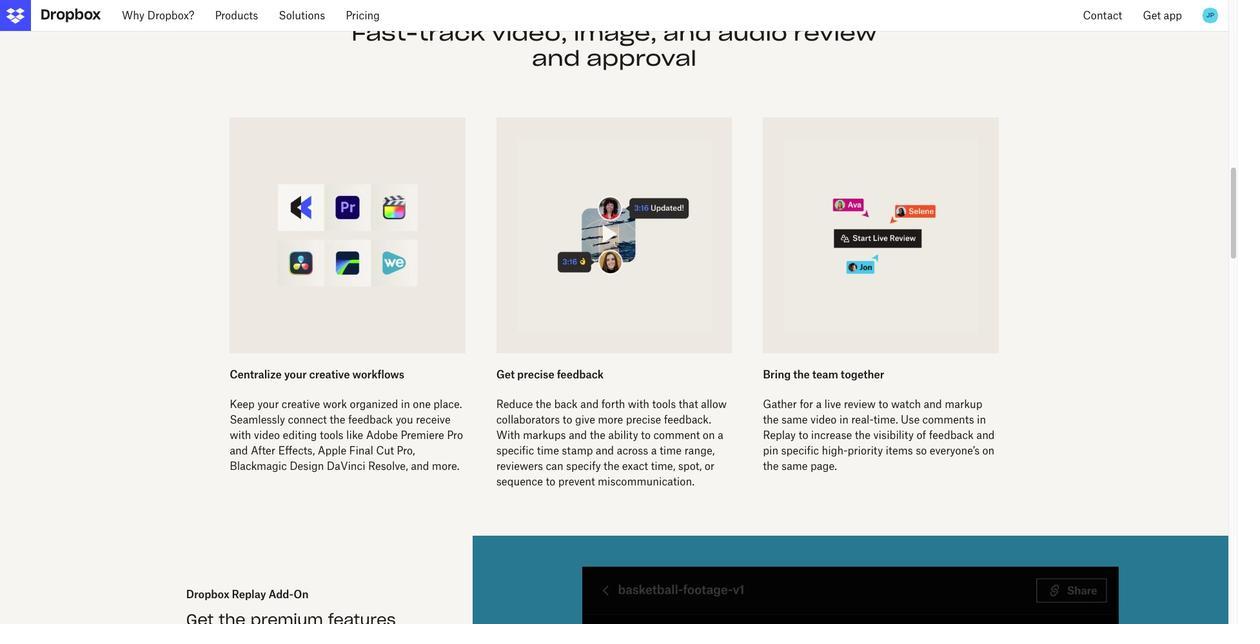 Task type: locate. For each thing, give the bounding box(es) containing it.
use
[[901, 413, 920, 426]]

replay left add-
[[232, 588, 266, 601]]

2 vertical spatial feedback
[[929, 429, 974, 442]]

time
[[537, 444, 559, 457], [660, 444, 682, 457]]

1 same from the top
[[782, 413, 808, 426]]

feedback down organized
[[348, 413, 393, 426]]

1 vertical spatial with
[[230, 429, 251, 442]]

specific up reviewers
[[497, 444, 534, 457]]

tools up 'apple'
[[320, 429, 344, 442]]

to left increase
[[799, 429, 809, 442]]

0 vertical spatial same
[[782, 413, 808, 426]]

live
[[825, 398, 841, 411]]

2 horizontal spatial feedback
[[929, 429, 974, 442]]

items
[[886, 444, 913, 457]]

feedback down comments
[[929, 429, 974, 442]]

video inside keep your creative work organized in one place. seamlessly connect the feedback you receive with video editing tools like adobe premiere pro and after effects, apple final cut pro, blackmagic design davinci resolve, and more.
[[254, 429, 280, 442]]

2 time from the left
[[660, 444, 682, 457]]

0 vertical spatial on
[[703, 429, 715, 442]]

1 horizontal spatial your
[[284, 368, 307, 381]]

fast-
[[352, 20, 418, 47]]

1 horizontal spatial tools
[[653, 398, 676, 411]]

get app
[[1143, 9, 1183, 22]]

your for centralize
[[284, 368, 307, 381]]

on
[[703, 429, 715, 442], [983, 444, 995, 457]]

range,
[[685, 444, 715, 457]]

your up seamlessly
[[258, 398, 279, 411]]

1 vertical spatial precise
[[626, 413, 662, 426]]

comments
[[923, 413, 975, 426]]

page.
[[811, 460, 838, 473]]

specific up page.
[[782, 444, 819, 457]]

your
[[284, 368, 307, 381], [258, 398, 279, 411]]

team
[[813, 368, 839, 381]]

can
[[546, 460, 564, 473]]

precise inside reduce the back and forth with tools that allow collaborators to give more precise feedback. with markups and the ability to comment on a specific time stamp and across a time range, reviewers can specify the exact time, spot, or sequence to prevent miscommunication.
[[626, 413, 662, 426]]

products
[[215, 9, 258, 22]]

the left the team
[[794, 368, 810, 381]]

in down markup
[[977, 413, 987, 426]]

the down the "give"
[[590, 429, 606, 442]]

feedback up back
[[557, 368, 604, 381]]

get app button
[[1133, 0, 1193, 31]]

keep
[[230, 398, 255, 411]]

in inside keep your creative work organized in one place. seamlessly connect the feedback you receive with video editing tools like adobe premiere pro and after effects, apple final cut pro, blackmagic design davinci resolve, and more.
[[401, 398, 410, 411]]

with inside reduce the back and forth with tools that allow collaborators to give more precise feedback. with markups and the ability to comment on a specific time stamp and across a time range, reviewers can specify the exact time, spot, or sequence to prevent miscommunication.
[[628, 398, 650, 411]]

get inside dropdown button
[[1143, 9, 1161, 22]]

in
[[401, 398, 410, 411], [840, 413, 849, 426], [977, 413, 987, 426]]

precise up "reduce"
[[517, 368, 555, 381]]

receive
[[416, 413, 451, 426]]

your for keep
[[258, 398, 279, 411]]

1 vertical spatial tools
[[320, 429, 344, 442]]

1 specific from the left
[[497, 444, 534, 457]]

1 vertical spatial replay
[[232, 588, 266, 601]]

video
[[811, 413, 837, 426], [254, 429, 280, 442]]

comment
[[654, 429, 700, 442]]

replay
[[763, 429, 796, 442], [232, 588, 266, 601]]

dropbox
[[186, 588, 229, 601]]

the down gather
[[763, 413, 779, 426]]

apple
[[318, 444, 347, 457]]

on inside gather for a live review to watch and markup the same video in real-time. use comments in replay to increase the visibility of feedback and pin specific high-priority items so everyone's on the same page.
[[983, 444, 995, 457]]

0 horizontal spatial with
[[230, 429, 251, 442]]

stamp
[[562, 444, 593, 457]]

0 horizontal spatial on
[[703, 429, 715, 442]]

1 horizontal spatial replay
[[763, 429, 796, 442]]

time,
[[651, 460, 676, 473]]

feedback inside gather for a live review to watch and markup the same video in real-time. use comments in replay to increase the visibility of feedback and pin specific high-priority items so everyone's on the same page.
[[929, 429, 974, 442]]

1 horizontal spatial feedback
[[557, 368, 604, 381]]

sequence
[[497, 475, 543, 488]]

1 time from the left
[[537, 444, 559, 457]]

specific inside gather for a live review to watch and markup the same video in real-time. use comments in replay to increase the visibility of feedback and pin specific high-priority items so everyone's on the same page.
[[782, 444, 819, 457]]

the down work
[[330, 413, 346, 426]]

1 horizontal spatial get
[[1143, 9, 1161, 22]]

a
[[816, 398, 822, 411], [718, 429, 724, 442], [651, 444, 657, 457]]

creative for workflows
[[309, 368, 350, 381]]

0 horizontal spatial feedback
[[348, 413, 393, 426]]

icons of other video editing software including adobe premiere pro image
[[250, 138, 445, 333]]

1 horizontal spatial on
[[983, 444, 995, 457]]

same down for at right
[[782, 413, 808, 426]]

organized
[[350, 398, 398, 411]]

reduce
[[497, 398, 533, 411]]

video up increase
[[811, 413, 837, 426]]

same
[[782, 413, 808, 426], [782, 460, 808, 473]]

high-
[[822, 444, 848, 457]]

pro,
[[397, 444, 415, 457]]

video up after
[[254, 429, 280, 442]]

time down comment
[[660, 444, 682, 457]]

reviewers
[[497, 460, 543, 473]]

your inside keep your creative work organized in one place. seamlessly connect the feedback you receive with video editing tools like adobe premiere pro and after effects, apple final cut pro, blackmagic design davinci resolve, and more.
[[258, 398, 279, 411]]

reduce the back and forth with tools that allow collaborators to give more precise feedback. with markups and the ability to comment on a specific time stamp and across a time range, reviewers can specify the exact time, spot, or sequence to prevent miscommunication.
[[497, 398, 727, 488]]

specify
[[566, 460, 601, 473]]

1 horizontal spatial a
[[718, 429, 724, 442]]

bring
[[763, 368, 791, 381]]

jp button
[[1201, 5, 1221, 26]]

0 vertical spatial get
[[1143, 9, 1161, 22]]

get left app at the top right
[[1143, 9, 1161, 22]]

in up you
[[401, 398, 410, 411]]

contact button
[[1073, 0, 1133, 31]]

in left real-
[[840, 413, 849, 426]]

2 same from the top
[[782, 460, 808, 473]]

1 vertical spatial your
[[258, 398, 279, 411]]

precise up ability
[[626, 413, 662, 426]]

review inside fast-track video, image, and audio review and approval
[[794, 20, 877, 47]]

replay up pin
[[763, 429, 796, 442]]

1 horizontal spatial video
[[811, 413, 837, 426]]

review
[[794, 20, 877, 47], [844, 398, 876, 411]]

the left exact
[[604, 460, 620, 473]]

2 specific from the left
[[782, 444, 819, 457]]

a down allow
[[718, 429, 724, 442]]

0 horizontal spatial your
[[258, 398, 279, 411]]

get
[[1143, 9, 1161, 22], [497, 368, 515, 381]]

with down seamlessly
[[230, 429, 251, 442]]

markup
[[945, 398, 983, 411]]

your right centralize on the bottom of page
[[284, 368, 307, 381]]

a right for at right
[[816, 398, 822, 411]]

creative up 'connect'
[[282, 398, 320, 411]]

same left page.
[[782, 460, 808, 473]]

the
[[794, 368, 810, 381], [536, 398, 552, 411], [330, 413, 346, 426], [763, 413, 779, 426], [590, 429, 606, 442], [855, 429, 871, 442], [604, 460, 620, 473], [763, 460, 779, 473]]

a up time,
[[651, 444, 657, 457]]

0 horizontal spatial tools
[[320, 429, 344, 442]]

0 horizontal spatial in
[[401, 398, 410, 411]]

on right everyone's
[[983, 444, 995, 457]]

specific
[[497, 444, 534, 457], [782, 444, 819, 457]]

creative inside keep your creative work organized in one place. seamlessly connect the feedback you receive with video editing tools like adobe premiere pro and after effects, apple final cut pro, blackmagic design davinci resolve, and more.
[[282, 398, 320, 411]]

together
[[841, 368, 885, 381]]

1 vertical spatial feedback
[[348, 413, 393, 426]]

tools left 'that'
[[653, 398, 676, 411]]

why dropbox?
[[122, 9, 194, 22]]

markups
[[523, 429, 566, 442]]

more.
[[432, 460, 460, 473]]

0 vertical spatial replay
[[763, 429, 796, 442]]

0 horizontal spatial time
[[537, 444, 559, 457]]

0 vertical spatial precise
[[517, 368, 555, 381]]

0 vertical spatial with
[[628, 398, 650, 411]]

dropbox replay add-on
[[186, 588, 309, 601]]

1 horizontal spatial time
[[660, 444, 682, 457]]

connect
[[288, 413, 327, 426]]

2 vertical spatial a
[[651, 444, 657, 457]]

on up range,
[[703, 429, 715, 442]]

the down real-
[[855, 429, 871, 442]]

0 vertical spatial tools
[[653, 398, 676, 411]]

why dropbox? button
[[112, 0, 205, 31]]

1 horizontal spatial specific
[[782, 444, 819, 457]]

1 vertical spatial review
[[844, 398, 876, 411]]

with right forth
[[628, 398, 650, 411]]

0 vertical spatial review
[[794, 20, 877, 47]]

time down markups
[[537, 444, 559, 457]]

0 horizontal spatial replay
[[232, 588, 266, 601]]

1 vertical spatial creative
[[282, 398, 320, 411]]

0 vertical spatial creative
[[309, 368, 350, 381]]

tools inside keep your creative work organized in one place. seamlessly connect the feedback you receive with video editing tools like adobe premiere pro and after effects, apple final cut pro, blackmagic design davinci resolve, and more.
[[320, 429, 344, 442]]

0 vertical spatial video
[[811, 413, 837, 426]]

get up "reduce"
[[497, 368, 515, 381]]

after
[[251, 444, 276, 457]]

0 horizontal spatial get
[[497, 368, 515, 381]]

forth
[[602, 398, 625, 411]]

dropbox?
[[147, 9, 194, 22]]

creative
[[309, 368, 350, 381], [282, 398, 320, 411]]

app
[[1164, 9, 1183, 22]]

track
[[418, 20, 486, 47]]

creative up work
[[309, 368, 350, 381]]

watch
[[892, 398, 921, 411]]

to
[[879, 398, 889, 411], [563, 413, 573, 426], [641, 429, 651, 442], [799, 429, 809, 442], [546, 475, 556, 488]]

0 horizontal spatial video
[[254, 429, 280, 442]]

cut
[[376, 444, 394, 457]]

0 horizontal spatial precise
[[517, 368, 555, 381]]

1 horizontal spatial precise
[[626, 413, 662, 426]]

tools inside reduce the back and forth with tools that allow collaborators to give more precise feedback. with markups and the ability to comment on a specific time stamp and across a time range, reviewers can specify the exact time, spot, or sequence to prevent miscommunication.
[[653, 398, 676, 411]]

design
[[290, 460, 324, 473]]

2 horizontal spatial in
[[977, 413, 987, 426]]

replay inside gather for a live review to watch and markup the same video in real-time. use comments in replay to increase the visibility of feedback and pin specific high-priority items so everyone's on the same page.
[[763, 429, 796, 442]]

1 vertical spatial video
[[254, 429, 280, 442]]

1 horizontal spatial with
[[628, 398, 650, 411]]

1 vertical spatial on
[[983, 444, 995, 457]]

1 vertical spatial same
[[782, 460, 808, 473]]

0 horizontal spatial specific
[[497, 444, 534, 457]]

1 vertical spatial get
[[497, 368, 515, 381]]

0 vertical spatial your
[[284, 368, 307, 381]]

get for get app
[[1143, 9, 1161, 22]]

0 vertical spatial a
[[816, 398, 822, 411]]

contact
[[1084, 9, 1123, 22]]

specific inside reduce the back and forth with tools that allow collaborators to give more precise feedback. with markups and the ability to comment on a specific time stamp and across a time range, reviewers can specify the exact time, spot, or sequence to prevent miscommunication.
[[497, 444, 534, 457]]

2 horizontal spatial a
[[816, 398, 822, 411]]

0 horizontal spatial a
[[651, 444, 657, 457]]



Task type: vqa. For each thing, say whether or not it's contained in the screenshot.
second same from the top
yes



Task type: describe. For each thing, give the bounding box(es) containing it.
that
[[679, 398, 699, 411]]

keep your creative work organized in one place. seamlessly connect the feedback you receive with video editing tools like adobe premiere pro and after effects, apple final cut pro, blackmagic design davinci resolve, and more.
[[230, 398, 463, 473]]

add-
[[269, 588, 294, 601]]

editing
[[283, 429, 317, 442]]

feedback.
[[664, 413, 712, 426]]

to up across
[[641, 429, 651, 442]]

to up time.
[[879, 398, 889, 411]]

image,
[[574, 20, 657, 47]]

back
[[555, 398, 578, 411]]

video,
[[492, 20, 568, 47]]

everyone's
[[930, 444, 980, 457]]

collaborators
[[497, 413, 560, 426]]

ability
[[609, 429, 639, 442]]

give
[[575, 413, 595, 426]]

the inside keep your creative work organized in one place. seamlessly connect the feedback you receive with video editing tools like adobe premiere pro and after effects, apple final cut pro, blackmagic design davinci resolve, and more.
[[330, 413, 346, 426]]

with inside keep your creative work organized in one place. seamlessly connect the feedback you receive with video editing tools like adobe premiere pro and after effects, apple final cut pro, blackmagic design davinci resolve, and more.
[[230, 429, 251, 442]]

effects,
[[278, 444, 315, 457]]

seamlessly
[[230, 413, 285, 426]]

visibility
[[874, 429, 914, 442]]

time.
[[874, 413, 899, 426]]

of
[[917, 429, 927, 442]]

pricing link
[[336, 0, 390, 31]]

one
[[413, 398, 431, 411]]

centralize
[[230, 368, 282, 381]]

gather
[[763, 398, 797, 411]]

for
[[800, 398, 814, 411]]

get for get precise feedback
[[497, 368, 515, 381]]

increase
[[812, 429, 853, 442]]

solutions
[[279, 9, 325, 22]]

approval
[[587, 45, 697, 71]]

products button
[[205, 0, 269, 31]]

spot,
[[678, 460, 702, 473]]

pro
[[447, 429, 463, 442]]

to down can
[[546, 475, 556, 488]]

get precise feedback
[[497, 368, 604, 381]]

exact
[[622, 460, 648, 473]]

solutions button
[[269, 0, 336, 31]]

prevent
[[559, 475, 595, 488]]

blackmagic
[[230, 460, 287, 473]]

gather for a live review to watch and markup the same video in real-time. use comments in replay to increase the visibility of feedback and pin specific high-priority items so everyone's on the same page.
[[763, 398, 995, 473]]

three team members about to start a live review of a video file image
[[784, 138, 979, 333]]

1 horizontal spatial in
[[840, 413, 849, 426]]

audio
[[718, 20, 788, 47]]

more
[[598, 413, 623, 426]]

real-
[[852, 413, 874, 426]]

resolve,
[[368, 460, 408, 473]]

davinci
[[327, 460, 366, 473]]

creative for work
[[282, 398, 320, 411]]

priority
[[848, 444, 883, 457]]

with
[[497, 429, 520, 442]]

pricing
[[346, 9, 380, 22]]

miscommunication.
[[598, 475, 695, 488]]

1 vertical spatial a
[[718, 429, 724, 442]]

the up the collaborators
[[536, 398, 552, 411]]

bring the team together
[[763, 368, 885, 381]]

work
[[323, 398, 347, 411]]

on inside reduce the back and forth with tools that allow collaborators to give more precise feedback. with markups and the ability to comment on a specific time stamp and across a time range, reviewers can specify the exact time, spot, or sequence to prevent miscommunication.
[[703, 429, 715, 442]]

feedback inside keep your creative work organized in one place. seamlessly connect the feedback you receive with video editing tools like adobe premiere pro and after effects, apple final cut pro, blackmagic design davinci resolve, and more.
[[348, 413, 393, 426]]

to down back
[[563, 413, 573, 426]]

video inside gather for a live review to watch and markup the same video in real-time. use comments in replay to increase the visibility of feedback and pin specific high-priority items so everyone's on the same page.
[[811, 413, 837, 426]]

allow
[[701, 398, 727, 411]]

on
[[294, 588, 309, 601]]

centralize your creative workflows
[[230, 368, 405, 381]]

review inside gather for a live review to watch and markup the same video in real-time. use comments in replay to increase the visibility of feedback and pin specific high-priority items so everyone's on the same page.
[[844, 398, 876, 411]]

0 vertical spatial feedback
[[557, 368, 604, 381]]

place.
[[434, 398, 462, 411]]

or
[[705, 460, 715, 473]]

adobe
[[366, 429, 398, 442]]

fast-track video, image, and audio review and approval
[[352, 20, 877, 71]]

the down pin
[[763, 460, 779, 473]]

you
[[396, 413, 413, 426]]

so
[[916, 444, 927, 457]]

final
[[349, 444, 373, 457]]

two team members provide feedback on a video clip image
[[517, 138, 712, 333]]

why
[[122, 9, 145, 22]]

like
[[346, 429, 363, 442]]

workflows
[[353, 368, 405, 381]]

jp
[[1207, 11, 1215, 19]]

pin
[[763, 444, 779, 457]]

a inside gather for a live review to watch and markup the same video in real-time. use comments in replay to increase the visibility of feedback and pin specific high-priority items so everyone's on the same page.
[[816, 398, 822, 411]]



